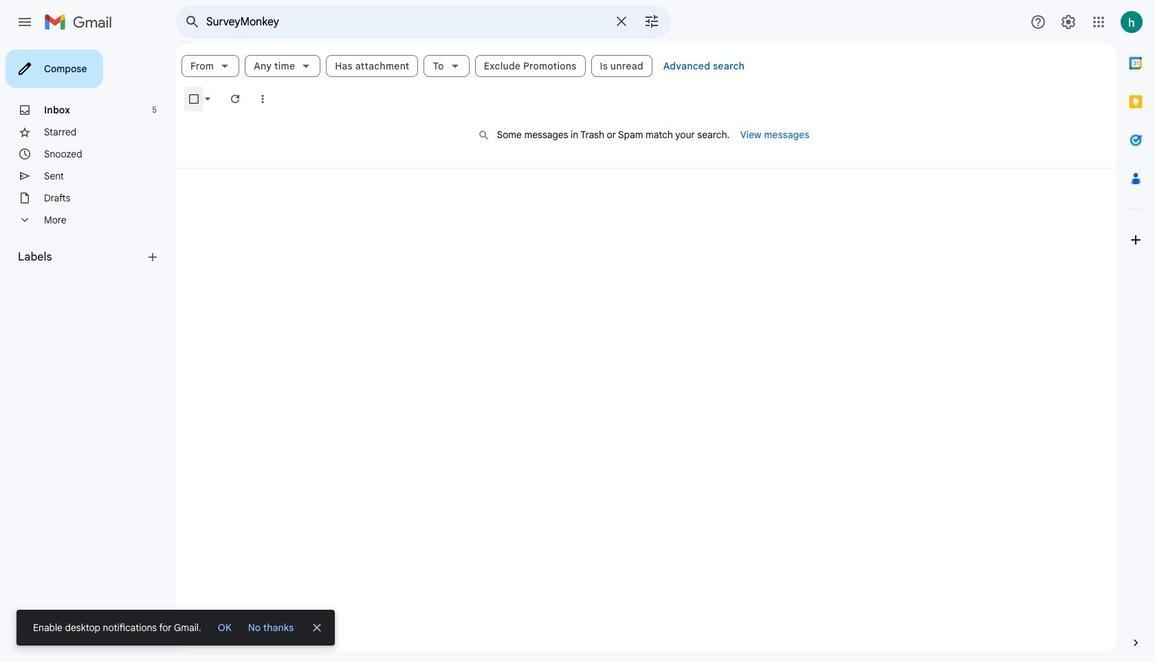 Task type: vqa. For each thing, say whether or not it's contained in the screenshot.
Alert
yes



Task type: describe. For each thing, give the bounding box(es) containing it.
Search mail text field
[[206, 15, 605, 29]]

gmail image
[[44, 8, 119, 36]]

clear search image
[[608, 8, 636, 35]]

search mail image
[[180, 10, 205, 34]]

refresh image
[[228, 92, 242, 106]]

main menu image
[[17, 14, 33, 30]]



Task type: locate. For each thing, give the bounding box(es) containing it.
heading
[[18, 250, 146, 264]]

advanced search options image
[[638, 8, 666, 35]]

support image
[[1031, 14, 1047, 30]]

navigation
[[0, 44, 176, 663]]

alert
[[17, 32, 1134, 646]]

settings image
[[1061, 14, 1077, 30]]

None checkbox
[[187, 92, 201, 106]]

None search field
[[176, 6, 672, 39]]

main content
[[176, 44, 1117, 652]]

tab list
[[1117, 44, 1156, 613]]

more email options image
[[256, 92, 270, 106]]



